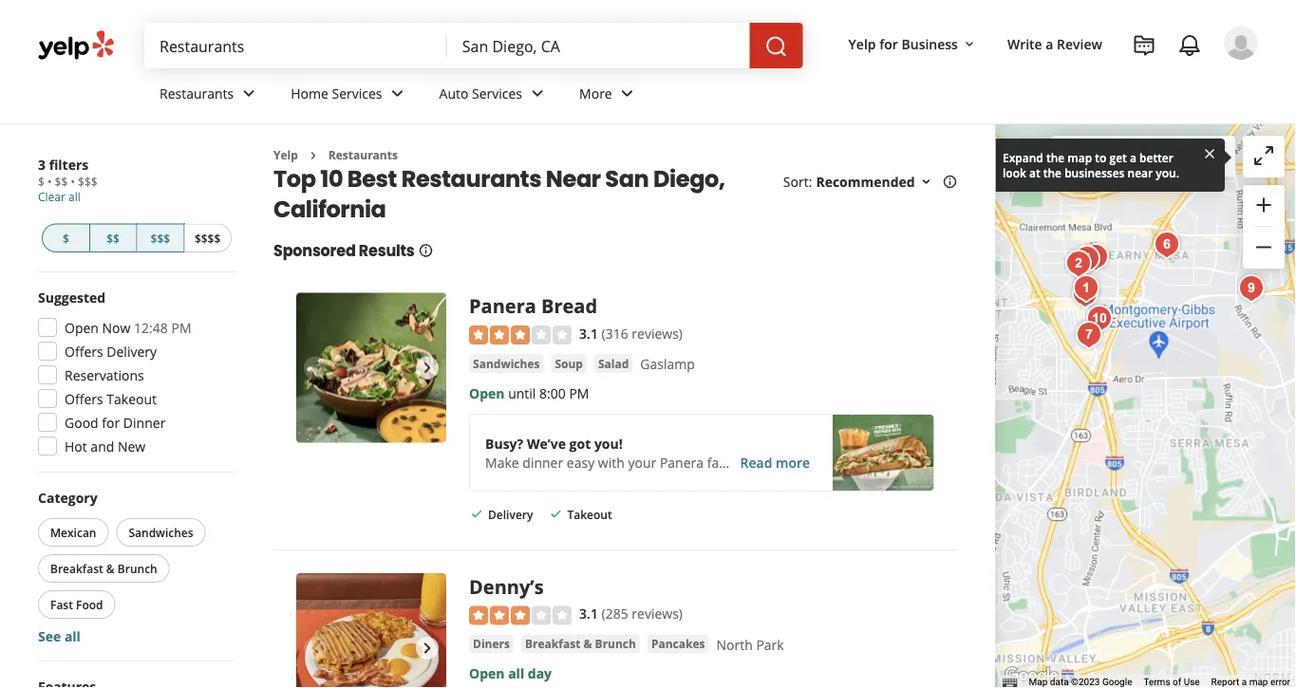 Task type: describe. For each thing, give the bounding box(es) containing it.
search image
[[765, 35, 788, 58]]

home services link
[[276, 68, 424, 123]]

a for report
[[1242, 677, 1247, 688]]

denny's
[[469, 574, 544, 600]]

easy
[[567, 453, 595, 471]]

and
[[91, 437, 114, 455]]

data
[[1050, 677, 1069, 688]]

all for open all day
[[508, 665, 524, 683]]

auto services
[[439, 84, 522, 102]]

north park
[[716, 636, 784, 654]]

search
[[1089, 148, 1131, 166]]

report a map error link
[[1211, 677, 1290, 688]]

Near text field
[[462, 35, 735, 56]]

3.1 star rating image for denny's
[[469, 606, 572, 625]]

yelp for yelp link
[[273, 147, 298, 163]]

see all
[[38, 627, 81, 645]]

at
[[1029, 165, 1040, 180]]

diego,
[[653, 163, 725, 195]]

brunch for topmost breakfast & brunch button
[[118, 561, 157, 576]]

open now 12:48 pm
[[65, 319, 191, 337]]

pm for open until 8:00 pm
[[569, 384, 589, 402]]

24 chevron down v2 image for home services
[[386, 82, 409, 105]]

mexican button
[[38, 518, 109, 547]]

map region
[[823, 0, 1296, 688]]

yelp link
[[273, 147, 298, 163]]

diners button
[[469, 635, 514, 654]]

business categories element
[[144, 68, 1258, 123]]

diners link
[[469, 635, 514, 654]]

expand map image
[[1252, 144, 1275, 167]]

delivery inside group
[[107, 342, 157, 360]]

now
[[102, 319, 131, 337]]

salad
[[598, 355, 629, 371]]

salad link
[[594, 354, 633, 373]]

expand
[[1003, 150, 1043, 165]]

more
[[579, 84, 612, 102]]

businesses
[[1065, 165, 1125, 180]]

denny's image
[[296, 574, 446, 688]]

$$$ inside button
[[151, 230, 170, 246]]

0 vertical spatial group
[[1243, 185, 1285, 269]]

hot
[[65, 437, 87, 455]]

new
[[118, 437, 146, 455]]

1 horizontal spatial restaurants
[[328, 147, 398, 163]]

panera bread
[[469, 293, 597, 319]]

clear all link
[[38, 189, 80, 205]]

16 chevron down v2 image for yelp for business
[[962, 37, 977, 52]]

map for to
[[1068, 150, 1092, 165]]

for for good
[[102, 414, 120, 432]]

2 • from the left
[[71, 174, 75, 189]]

busy? we've got you! make dinner easy with your panera faves. read more
[[485, 434, 810, 471]]

error
[[1270, 677, 1290, 688]]

fast food button
[[38, 591, 115, 619]]

reviews) for denny's
[[632, 605, 683, 623]]

all inside 3 filters $ • $$ • $$$ clear all
[[68, 189, 80, 205]]

ten seconds rice noodle image
[[1077, 238, 1115, 276]]

dinner
[[523, 453, 563, 471]]

all for see all
[[64, 627, 81, 645]]

auto services link
[[424, 68, 564, 123]]

next image
[[416, 356, 439, 379]]

pancakes button
[[648, 635, 709, 654]]

recommended
[[816, 173, 915, 191]]

got
[[569, 434, 591, 452]]

breakfast for the rightmost breakfast & brunch button
[[525, 636, 581, 652]]

see all button
[[38, 627, 81, 645]]

as
[[1135, 148, 1148, 166]]

open for open until 8:00 pm
[[469, 384, 505, 402]]

fast food
[[50, 597, 103, 612]]

dinner
[[123, 414, 166, 432]]

business
[[902, 35, 958, 53]]

$$ button
[[90, 224, 137, 253]]

mexican
[[50, 525, 96, 540]]

clear
[[38, 189, 65, 205]]

top
[[273, 163, 316, 195]]

services for home services
[[332, 84, 382, 102]]

offers takeout
[[65, 390, 157, 408]]

0 horizontal spatial sandwiches button
[[116, 518, 206, 547]]

offers for offers delivery
[[65, 342, 103, 360]]

pancakes link
[[648, 635, 709, 654]]

better
[[1139, 150, 1174, 165]]

16 checkmark v2 image
[[548, 507, 563, 522]]

close image
[[1202, 145, 1217, 161]]

north
[[716, 636, 753, 654]]

panera bread link
[[469, 293, 597, 319]]

$$$$ button
[[184, 224, 232, 253]]

map for moves
[[1152, 148, 1180, 166]]

yelp for business
[[849, 35, 958, 53]]

you!
[[594, 434, 623, 452]]

park social image
[[1148, 226, 1186, 264]]

soup button
[[551, 354, 587, 373]]

keyboard shortcuts image
[[1002, 678, 1018, 688]]

1 horizontal spatial breakfast & brunch button
[[521, 635, 640, 654]]

write a review link
[[1000, 27, 1110, 61]]

group containing suggested
[[32, 288, 235, 461]]

california
[[273, 193, 386, 225]]

terms of use link
[[1144, 677, 1200, 688]]

suggested
[[38, 288, 106, 306]]

busy?
[[485, 434, 523, 452]]

10
[[320, 163, 343, 195]]

1 horizontal spatial takeout
[[567, 507, 612, 523]]

1 vertical spatial delivery
[[488, 507, 533, 523]]

bread
[[541, 293, 597, 319]]

with
[[598, 453, 625, 471]]

report a map error
[[1211, 677, 1290, 688]]

kitakata ramen ban nai - san diego image
[[1080, 300, 1118, 338]]

24 chevron down v2 image
[[238, 82, 260, 105]]

©2023
[[1071, 677, 1100, 688]]

1 horizontal spatial sandwiches button
[[469, 354, 544, 373]]

zoom out image
[[1252, 236, 1275, 259]]

good for dinner
[[65, 414, 166, 432]]

24 chevron down v2 image for more
[[616, 82, 639, 105]]

3 filters $ • $$ • $$$ clear all
[[38, 155, 98, 205]]

$ inside 3 filters $ • $$ • $$$ clear all
[[38, 174, 45, 189]]

review
[[1057, 35, 1102, 53]]

panera bread image
[[296, 293, 446, 443]]

yelp for yelp for business
[[849, 35, 876, 53]]

reservations
[[65, 366, 144, 384]]

hot and new
[[65, 437, 146, 455]]

1 slideshow element from the top
[[296, 293, 446, 443]]

24 chevron down v2 image for auto services
[[526, 82, 549, 105]]

notifications image
[[1178, 34, 1201, 57]]

category
[[38, 489, 97, 507]]

steamy piggy image
[[1068, 240, 1106, 278]]



Task type: vqa. For each thing, say whether or not it's contained in the screenshot.
Beer,
no



Task type: locate. For each thing, give the bounding box(es) containing it.
$$ down "filters"
[[55, 174, 68, 189]]

breakfast for topmost breakfast & brunch button
[[50, 561, 103, 576]]

0 vertical spatial $
[[38, 174, 45, 189]]

0 horizontal spatial services
[[332, 84, 382, 102]]

16 chevron down v2 image right recommended on the right
[[919, 174, 934, 190]]

1 horizontal spatial restaurants link
[[328, 147, 398, 163]]

0 vertical spatial 16 chevron down v2 image
[[962, 37, 977, 52]]

0 horizontal spatial none field
[[160, 35, 432, 56]]

open until 8:00 pm
[[469, 384, 589, 402]]

$$$ down "filters"
[[78, 174, 98, 189]]

terms
[[1144, 677, 1170, 688]]

breakfast down mexican button at bottom left
[[50, 561, 103, 576]]

open left until
[[469, 384, 505, 402]]

3.1 star rating image down denny's 'link'
[[469, 606, 572, 625]]

2 24 chevron down v2 image from the left
[[526, 82, 549, 105]]

all right clear
[[68, 189, 80, 205]]

1 vertical spatial 16 info v2 image
[[418, 243, 433, 258]]

brunch inside "link"
[[595, 636, 636, 652]]

1 vertical spatial pm
[[569, 384, 589, 402]]

search as map moves
[[1089, 148, 1224, 166]]

2 reviews) from the top
[[632, 605, 683, 623]]

3 24 chevron down v2 image from the left
[[616, 82, 639, 105]]

16 info v2 image right "results"
[[418, 243, 433, 258]]

1 vertical spatial $
[[63, 230, 69, 246]]

reviews) for panera bread
[[632, 324, 683, 342]]

2 vertical spatial open
[[469, 665, 505, 683]]

16 checkmark v2 image
[[469, 507, 484, 522]]

a for write
[[1046, 35, 1053, 53]]

cross street image
[[1066, 275, 1104, 313]]

$ down 3
[[38, 174, 45, 189]]

offers for offers takeout
[[65, 390, 103, 408]]

results
[[359, 240, 414, 262]]

1 reviews) from the top
[[632, 324, 683, 342]]

0 vertical spatial all
[[68, 189, 80, 205]]

reviews)
[[632, 324, 683, 342], [632, 605, 683, 623]]

0 horizontal spatial for
[[102, 414, 120, 432]]

map left the error
[[1249, 677, 1268, 688]]

$$$ inside 3 filters $ • $$ • $$$ clear all
[[78, 174, 98, 189]]

Find text field
[[160, 35, 432, 56]]

open down suggested
[[65, 319, 99, 337]]

2 offers from the top
[[65, 390, 103, 408]]

1 vertical spatial brunch
[[595, 636, 636, 652]]

$ inside $ button
[[63, 230, 69, 246]]

offers
[[65, 342, 103, 360], [65, 390, 103, 408]]

a
[[1046, 35, 1053, 53], [1130, 150, 1137, 165], [1242, 677, 1247, 688]]

1 horizontal spatial services
[[472, 84, 522, 102]]

restaurants inside the top 10 best restaurants near san diego, california
[[401, 163, 541, 195]]

denny's link
[[469, 574, 544, 600]]

1 vertical spatial sandwiches
[[129, 525, 193, 540]]

1 horizontal spatial &
[[583, 636, 592, 652]]

group containing category
[[34, 488, 235, 646]]

None field
[[160, 35, 432, 56], [462, 35, 735, 56]]

3.1 star rating image for panera bread
[[469, 326, 572, 345]]

sandwiches button right mexican button at bottom left
[[116, 518, 206, 547]]

services
[[332, 84, 382, 102], [472, 84, 522, 102]]

2 vertical spatial a
[[1242, 677, 1247, 688]]

0 horizontal spatial takeout
[[107, 390, 157, 408]]

sandwiches up until
[[473, 355, 540, 371]]

0 vertical spatial &
[[106, 561, 115, 576]]

yelp inside button
[[849, 35, 876, 53]]

0 vertical spatial a
[[1046, 35, 1053, 53]]

0 vertical spatial 3.1 star rating image
[[469, 326, 572, 345]]

takeout
[[107, 390, 157, 408], [567, 507, 612, 523]]

2 horizontal spatial a
[[1242, 677, 1247, 688]]

24 chevron down v2 image right more
[[616, 82, 639, 105]]

2 vertical spatial group
[[34, 488, 235, 646]]

1 vertical spatial a
[[1130, 150, 1137, 165]]

pm for open now 12:48 pm
[[171, 319, 191, 337]]

16 chevron down v2 image
[[962, 37, 977, 52], [919, 174, 934, 190]]

1 vertical spatial sandwiches button
[[116, 518, 206, 547]]

a right write
[[1046, 35, 1053, 53]]

0 horizontal spatial $
[[38, 174, 45, 189]]

none field up more
[[462, 35, 735, 56]]

2 services from the left
[[472, 84, 522, 102]]

1 3.1 star rating image from the top
[[469, 326, 572, 345]]

breakfast & brunch button down the (285
[[521, 635, 640, 654]]

2 3.1 star rating image from the top
[[469, 606, 572, 625]]

1 vertical spatial breakfast
[[525, 636, 581, 652]]

recommended button
[[816, 173, 934, 191]]

none field near
[[462, 35, 735, 56]]

& inside "link"
[[583, 636, 592, 652]]

near
[[1128, 165, 1153, 180]]

1 vertical spatial offers
[[65, 390, 103, 408]]

16 info v2 image left look
[[943, 174, 958, 190]]

0 vertical spatial breakfast & brunch
[[50, 561, 157, 576]]

0 horizontal spatial delivery
[[107, 342, 157, 360]]

sponsored results
[[273, 240, 414, 262]]

0 horizontal spatial •
[[47, 174, 52, 189]]

0 vertical spatial restaurants link
[[144, 68, 276, 123]]

services right auto
[[472, 84, 522, 102]]

1 horizontal spatial •
[[71, 174, 75, 189]]

yelp for business button
[[841, 27, 985, 61]]

3.1 (285 reviews)
[[579, 605, 683, 623]]

breakfast inside group
[[50, 561, 103, 576]]

&
[[106, 561, 115, 576], [583, 636, 592, 652]]

0 vertical spatial yelp
[[849, 35, 876, 53]]

breakfast & brunch button up food
[[38, 555, 170, 583]]

open down diners link
[[469, 665, 505, 683]]

restaurants left 24 chevron down v2 icon
[[160, 84, 234, 102]]

1 services from the left
[[332, 84, 382, 102]]

1 horizontal spatial panera
[[660, 453, 704, 471]]

bud's louisiana cafe image
[[1232, 270, 1270, 308]]

all right see
[[64, 627, 81, 645]]

sandwiches
[[473, 355, 540, 371], [129, 525, 193, 540]]

1 vertical spatial group
[[32, 288, 235, 461]]

your
[[628, 453, 656, 471]]

open for open all day
[[469, 665, 505, 683]]

24 chevron down v2 image left auto
[[386, 82, 409, 105]]

make
[[485, 453, 519, 471]]

1 vertical spatial 3.1
[[579, 605, 598, 623]]

0 vertical spatial 3.1
[[579, 324, 598, 342]]

takeout right 16 checkmark v2 image at the bottom
[[567, 507, 612, 523]]

services right the home
[[332, 84, 382, 102]]

sandwiches link
[[469, 354, 544, 373]]

breakfast
[[50, 561, 103, 576], [525, 636, 581, 652]]

0 horizontal spatial yelp
[[273, 147, 298, 163]]

1 none field from the left
[[160, 35, 432, 56]]

use
[[1184, 677, 1200, 688]]

0 horizontal spatial brunch
[[118, 561, 157, 576]]

offers up good
[[65, 390, 103, 408]]

a right report
[[1242, 677, 1247, 688]]

1 vertical spatial &
[[583, 636, 592, 652]]

map right as
[[1152, 148, 1180, 166]]

0 horizontal spatial 24 chevron down v2 image
[[386, 82, 409, 105]]

0 vertical spatial brunch
[[118, 561, 157, 576]]

0 horizontal spatial pm
[[171, 319, 191, 337]]

16 chevron down v2 image inside recommended popup button
[[919, 174, 934, 190]]

1 vertical spatial all
[[64, 627, 81, 645]]

food
[[76, 597, 103, 612]]

next image
[[416, 637, 439, 660]]

diners
[[473, 636, 510, 652]]

moves
[[1183, 148, 1224, 166]]

none field up the home
[[160, 35, 432, 56]]

sort:
[[783, 173, 812, 191]]

soup
[[555, 355, 583, 371]]

0 vertical spatial takeout
[[107, 390, 157, 408]]

8:00
[[539, 384, 566, 402]]

a inside expand the map to get a better look at the businesses near you.
[[1130, 150, 1137, 165]]

$$ right $ button
[[107, 230, 120, 246]]

0 vertical spatial breakfast & brunch button
[[38, 555, 170, 583]]

1 horizontal spatial a
[[1130, 150, 1137, 165]]

projects image
[[1133, 34, 1156, 57]]

breakfast & brunch up food
[[50, 561, 157, 576]]

woomiok image
[[1070, 316, 1108, 354]]

0 horizontal spatial restaurants
[[160, 84, 234, 102]]

gaslamp
[[640, 355, 695, 373]]

flama llama image
[[1067, 270, 1105, 308]]

2 horizontal spatial restaurants
[[401, 163, 541, 195]]

& up fast food button
[[106, 561, 115, 576]]

2 3.1 from the top
[[579, 605, 598, 623]]

top 10 best restaurants near san diego, california
[[273, 163, 725, 225]]

delivery down open now 12:48 pm
[[107, 342, 157, 360]]

auto
[[439, 84, 468, 102]]

2 slideshow element from the top
[[296, 574, 446, 688]]

google image
[[1001, 664, 1063, 688]]

$ button
[[42, 224, 90, 253]]

1 horizontal spatial map
[[1152, 148, 1180, 166]]

1 horizontal spatial $$$
[[151, 230, 170, 246]]

12:48
[[134, 319, 168, 337]]

breakfast inside "link"
[[525, 636, 581, 652]]

for for yelp
[[879, 35, 898, 53]]

1 horizontal spatial delivery
[[488, 507, 533, 523]]

0 vertical spatial panera
[[469, 293, 536, 319]]

3.1 left the (285
[[579, 605, 598, 623]]

sandwiches right mexican
[[129, 525, 193, 540]]

yelp left business
[[849, 35, 876, 53]]

1 horizontal spatial 24 chevron down v2 image
[[526, 82, 549, 105]]

0 horizontal spatial $$
[[55, 174, 68, 189]]

1 offers from the top
[[65, 342, 103, 360]]

1 horizontal spatial breakfast & brunch
[[525, 636, 636, 652]]

$$ inside 3 filters $ • $$ • $$$ clear all
[[55, 174, 68, 189]]

0 horizontal spatial $$$
[[78, 174, 98, 189]]

2 horizontal spatial 24 chevron down v2 image
[[616, 82, 639, 105]]

panera inside "busy? we've got you! make dinner easy with your panera faves. read more"
[[660, 453, 704, 471]]

breakfast & brunch down the (285
[[525, 636, 636, 652]]

write a review
[[1007, 35, 1102, 53]]

see
[[38, 627, 61, 645]]

we've
[[527, 434, 566, 452]]

0 horizontal spatial breakfast & brunch
[[50, 561, 157, 576]]

good
[[65, 414, 98, 432]]

1 horizontal spatial $
[[63, 230, 69, 246]]

0 vertical spatial breakfast
[[50, 561, 103, 576]]

1 vertical spatial slideshow element
[[296, 574, 446, 688]]

0 horizontal spatial breakfast & brunch button
[[38, 555, 170, 583]]

soup link
[[551, 354, 587, 373]]

24 chevron down v2 image inside the more link
[[616, 82, 639, 105]]

ruby a. image
[[1224, 26, 1258, 60]]

sponsored
[[273, 240, 356, 262]]

$$$
[[78, 174, 98, 189], [151, 230, 170, 246]]

formoosa image
[[1060, 245, 1098, 283]]

all
[[68, 189, 80, 205], [64, 627, 81, 645], [508, 665, 524, 683]]

faves.
[[707, 453, 743, 471]]

open
[[65, 319, 99, 337], [469, 384, 505, 402], [469, 665, 505, 683]]

24 chevron down v2 image inside home services link
[[386, 82, 409, 105]]

0 vertical spatial open
[[65, 319, 99, 337]]

all left day
[[508, 665, 524, 683]]

1 vertical spatial $$$
[[151, 230, 170, 246]]

map inside expand the map to get a better look at the businesses near you.
[[1068, 150, 1092, 165]]

panera right your
[[660, 453, 704, 471]]

zoom in image
[[1252, 194, 1275, 216]]

1 vertical spatial reviews)
[[632, 605, 683, 623]]

3.1
[[579, 324, 598, 342], [579, 605, 598, 623]]

0 vertical spatial $$
[[55, 174, 68, 189]]

slideshow element
[[296, 293, 446, 443], [296, 574, 446, 688]]

previous image
[[304, 637, 327, 660]]

0 horizontal spatial restaurants link
[[144, 68, 276, 123]]

2 horizontal spatial map
[[1249, 677, 1268, 688]]

brunch inside group
[[118, 561, 157, 576]]

panera up sandwiches link
[[469, 293, 536, 319]]

$
[[38, 174, 45, 189], [63, 230, 69, 246]]

0 vertical spatial 16 info v2 image
[[943, 174, 958, 190]]

open inside group
[[65, 319, 99, 337]]

for down offers takeout
[[102, 414, 120, 432]]

delivery
[[107, 342, 157, 360], [488, 507, 533, 523]]

1 vertical spatial restaurants link
[[328, 147, 398, 163]]

map
[[1029, 677, 1048, 688]]

breakfast & brunch inside "link"
[[525, 636, 636, 652]]

1 horizontal spatial none field
[[462, 35, 735, 56]]

terms of use
[[1144, 677, 1200, 688]]

1 vertical spatial breakfast & brunch button
[[521, 635, 640, 654]]

previous image
[[304, 356, 327, 379]]

3.1 star rating image
[[469, 326, 572, 345], [469, 606, 572, 625]]

1 vertical spatial 3.1 star rating image
[[469, 606, 572, 625]]

16 chevron down v2 image for recommended
[[919, 174, 934, 190]]

0 vertical spatial sandwiches button
[[469, 354, 544, 373]]

pancakes
[[651, 636, 705, 652]]

offers up reservations
[[65, 342, 103, 360]]

1 horizontal spatial pm
[[569, 384, 589, 402]]

home
[[291, 84, 328, 102]]

user actions element
[[833, 24, 1285, 141]]

reviews) up pancakes
[[632, 605, 683, 623]]

1 vertical spatial panera
[[660, 453, 704, 471]]

sandwiches inside group
[[129, 525, 193, 540]]

0 vertical spatial slideshow element
[[296, 293, 446, 443]]

1 horizontal spatial for
[[879, 35, 898, 53]]

$ down clear all link
[[63, 230, 69, 246]]

breakfast & brunch for the rightmost breakfast & brunch button
[[525, 636, 636, 652]]

delivery right 16 checkmark v2 icon
[[488, 507, 533, 523]]

0 vertical spatial pm
[[171, 319, 191, 337]]

restaurants right 16 chevron right v2 "icon"
[[328, 147, 398, 163]]

yelp left 16 chevron right v2 "icon"
[[273, 147, 298, 163]]

restaurants
[[160, 84, 234, 102], [328, 147, 398, 163], [401, 163, 541, 195]]

0 vertical spatial delivery
[[107, 342, 157, 360]]

1 horizontal spatial 16 info v2 image
[[943, 174, 958, 190]]

takeout inside group
[[107, 390, 157, 408]]

None search field
[[144, 23, 807, 68]]

$$$ right $$ button
[[151, 230, 170, 246]]

none field find
[[160, 35, 432, 56]]

brunch for the rightmost breakfast & brunch button
[[595, 636, 636, 652]]

3.1 left (316
[[579, 324, 598, 342]]

map left to in the right of the page
[[1068, 150, 1092, 165]]

restaurants inside the business categories element
[[160, 84, 234, 102]]

16 chevron down v2 image inside the yelp for business button
[[962, 37, 977, 52]]

breakfast & brunch
[[50, 561, 157, 576], [525, 636, 636, 652]]

you.
[[1156, 165, 1179, 180]]

0 vertical spatial offers
[[65, 342, 103, 360]]

report
[[1211, 677, 1239, 688]]

0 horizontal spatial 16 chevron down v2 image
[[919, 174, 934, 190]]

2 vertical spatial all
[[508, 665, 524, 683]]

write
[[1007, 35, 1042, 53]]

0 horizontal spatial sandwiches
[[129, 525, 193, 540]]

24 chevron down v2 image
[[386, 82, 409, 105], [526, 82, 549, 105], [616, 82, 639, 105]]

3.1 for panera bread
[[579, 324, 598, 342]]

1 3.1 from the top
[[579, 324, 598, 342]]

$$$$
[[195, 230, 221, 246]]

1 horizontal spatial sandwiches
[[473, 355, 540, 371]]

2 none field from the left
[[462, 35, 735, 56]]

0 horizontal spatial panera
[[469, 293, 536, 319]]

3.1 for denny's
[[579, 605, 598, 623]]

breakfast & brunch for topmost breakfast & brunch button
[[50, 561, 157, 576]]

& down the 3.1 (285 reviews) on the bottom
[[583, 636, 592, 652]]

map for error
[[1249, 677, 1268, 688]]

16 chevron down v2 image right business
[[962, 37, 977, 52]]

map data ©2023 google
[[1029, 677, 1132, 688]]

1 vertical spatial $$
[[107, 230, 120, 246]]

takeout up dinner
[[107, 390, 157, 408]]

24 chevron down v2 image right auto services
[[526, 82, 549, 105]]

24 chevron down v2 image inside auto services link
[[526, 82, 549, 105]]

reviews) up gaslamp
[[632, 324, 683, 342]]

1 vertical spatial open
[[469, 384, 505, 402]]

0 vertical spatial $$$
[[78, 174, 98, 189]]

restaurants down auto services link
[[401, 163, 541, 195]]

day
[[528, 665, 552, 683]]

1 vertical spatial takeout
[[567, 507, 612, 523]]

16 info v2 image
[[943, 174, 958, 190], [418, 243, 433, 258]]

filters
[[49, 155, 89, 173]]

a right get
[[1130, 150, 1137, 165]]

read
[[740, 453, 772, 471]]

$$ inside button
[[107, 230, 120, 246]]

services for auto services
[[472, 84, 522, 102]]

1 24 chevron down v2 image from the left
[[386, 82, 409, 105]]

breakfast up day
[[525, 636, 581, 652]]

breakfast & brunch button
[[38, 555, 170, 583], [521, 635, 640, 654]]

until
[[508, 384, 536, 402]]

pm right 8:00
[[569, 384, 589, 402]]

•
[[47, 174, 52, 189], [71, 174, 75, 189]]

expand the map to get a better look at the businesses near you. tooltip
[[988, 139, 1225, 192]]

1 horizontal spatial $$
[[107, 230, 120, 246]]

breakfast & brunch inside group
[[50, 561, 157, 576]]

offers delivery
[[65, 342, 157, 360]]

group
[[1243, 185, 1285, 269], [32, 288, 235, 461], [34, 488, 235, 646]]

for left business
[[879, 35, 898, 53]]

$$$ button
[[137, 224, 184, 253]]

open for open now 12:48 pm
[[65, 319, 99, 337]]

sandwiches button up until
[[469, 354, 544, 373]]

0 horizontal spatial &
[[106, 561, 115, 576]]

pm right 12:48
[[171, 319, 191, 337]]

1 vertical spatial for
[[102, 414, 120, 432]]

16 chevron right v2 image
[[306, 148, 321, 163]]

park
[[756, 636, 784, 654]]

restaurants link
[[144, 68, 276, 123], [328, 147, 398, 163]]

$$
[[55, 174, 68, 189], [107, 230, 120, 246]]

open all day
[[469, 665, 552, 683]]

0 horizontal spatial breakfast
[[50, 561, 103, 576]]

3.1 star rating image up sandwiches link
[[469, 326, 572, 345]]

get
[[1110, 150, 1127, 165]]

for inside button
[[879, 35, 898, 53]]

1 • from the left
[[47, 174, 52, 189]]



